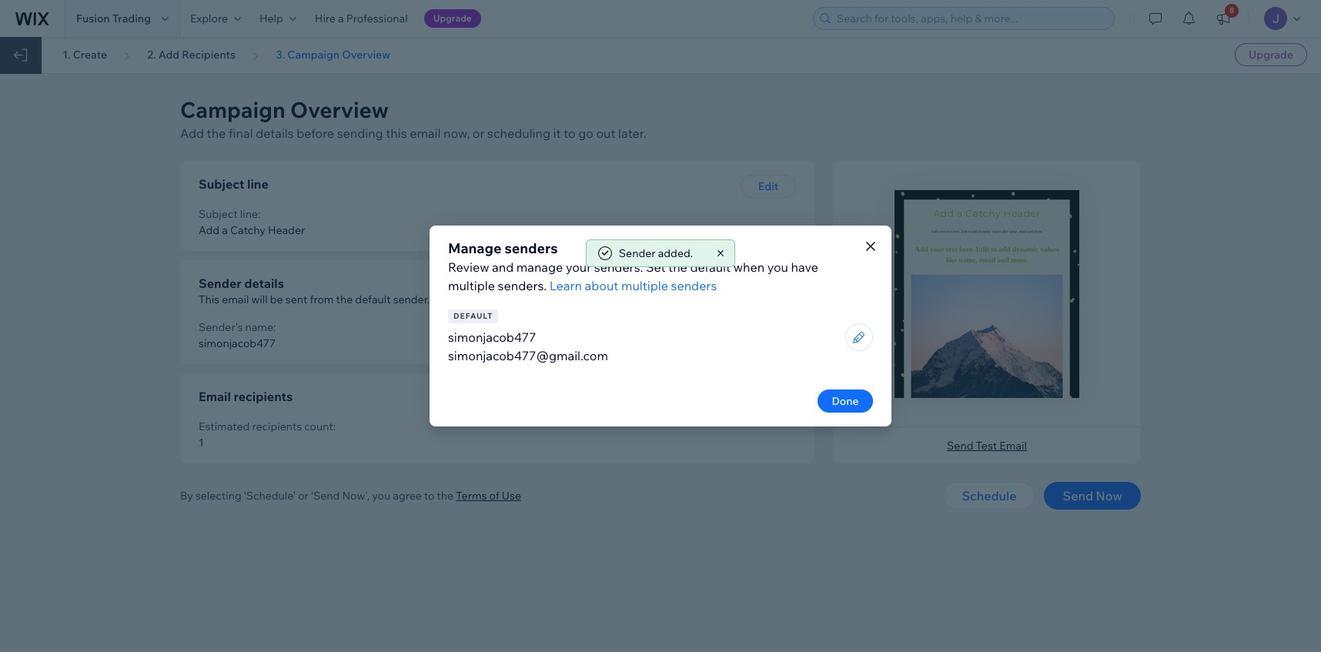 Task type: describe. For each thing, give the bounding box(es) containing it.
added.
[[658, 246, 693, 260]]

sender's
[[199, 320, 243, 334]]

hire a professional
[[315, 12, 408, 25]]

edit
[[758, 179, 779, 193]]

send now button
[[1044, 482, 1141, 510]]

out
[[596, 126, 616, 141]]

agree
[[393, 489, 422, 503]]

create
[[73, 48, 107, 62]]

simonjacob477 inside "sender's name: simonjacob477"
[[199, 336, 276, 350]]

name:
[[245, 320, 276, 334]]

review and manage your senders. set the default when you have multiple senders.
[[448, 259, 818, 293]]

the left terms
[[437, 489, 454, 503]]

3. campaign overview link
[[276, 48, 390, 62]]

manage
[[516, 259, 563, 275]]

count:
[[304, 420, 336, 433]]

selecting
[[195, 489, 242, 503]]

fusion trading
[[76, 12, 151, 25]]

1. create
[[62, 48, 107, 62]]

later.
[[618, 126, 647, 141]]

1 horizontal spatial senders
[[671, 278, 717, 293]]

the inside review and manage your senders. set the default when you have multiple senders.
[[668, 259, 687, 275]]

0 vertical spatial upgrade button
[[424, 9, 481, 28]]

trading
[[112, 12, 151, 25]]

sender's name: simonjacob477
[[199, 320, 276, 350]]

test
[[976, 439, 997, 453]]

done
[[832, 394, 859, 408]]

when
[[734, 259, 765, 275]]

8
[[1230, 5, 1234, 15]]

be
[[270, 293, 283, 306]]

done button
[[818, 390, 873, 413]]

the inside campaign overview add the final details before sending this email now, or scheduling it to go out later.
[[207, 126, 226, 141]]

email inside sender details this email will be sent from the default sender.
[[222, 293, 249, 306]]

default inside sender details this email will be sent from the default sender.
[[355, 293, 391, 306]]

sender for details
[[199, 276, 241, 291]]

a inside subject line: add a catchy header
[[222, 223, 228, 237]]

details inside campaign overview add the final details before sending this email now, or scheduling it to go out later.
[[256, 126, 294, 141]]

terms of use link
[[456, 489, 521, 503]]

0 horizontal spatial you
[[372, 489, 390, 503]]

reply-to email: simonjacob477@gmail.com
[[507, 320, 647, 350]]

your
[[566, 259, 592, 275]]

simonjacob477 simonjacob477@gmail.com
[[448, 330, 608, 363]]

8 button
[[1207, 0, 1240, 37]]

0 horizontal spatial or
[[298, 489, 309, 503]]

manage button
[[727, 274, 796, 297]]

0 vertical spatial email
[[199, 389, 231, 404]]

manage for manage senders
[[448, 239, 502, 257]]

manage for manage
[[741, 279, 782, 293]]

header
[[268, 223, 305, 237]]

before
[[297, 126, 334, 141]]

you inside review and manage your senders. set the default when you have multiple senders.
[[767, 259, 788, 275]]

will
[[251, 293, 268, 306]]

review
[[448, 259, 489, 275]]

scheduling
[[487, 126, 551, 141]]

final
[[229, 126, 253, 141]]

send for send test email
[[947, 439, 974, 453]]

2.
[[147, 48, 156, 62]]

0 horizontal spatial senders
[[505, 239, 558, 257]]

learn about multiple senders link
[[550, 276, 717, 295]]

catchy
[[230, 223, 265, 237]]

1 horizontal spatial a
[[338, 12, 344, 25]]

sender for added.
[[619, 246, 656, 260]]

default
[[454, 311, 493, 321]]

terms
[[456, 489, 487, 503]]

0 vertical spatial senders.
[[594, 259, 643, 275]]

line:
[[240, 207, 261, 221]]

estimated recipients count: 1
[[199, 420, 336, 450]]

add for subject line:
[[199, 223, 220, 237]]

hire
[[315, 12, 336, 25]]

1 vertical spatial upgrade button
[[1235, 43, 1307, 66]]

set
[[646, 259, 666, 275]]

sent
[[286, 293, 307, 306]]

estimated
[[199, 420, 250, 433]]

to inside reply-to email: simonjacob477@gmail.com
[[538, 320, 549, 334]]

now
[[1096, 488, 1123, 504]]

fusion
[[76, 12, 110, 25]]

subject line
[[199, 176, 269, 192]]

2. add recipients
[[147, 48, 236, 62]]

email:
[[551, 320, 581, 334]]

have
[[791, 259, 818, 275]]

'send
[[311, 489, 340, 503]]

use
[[502, 489, 521, 503]]

sending
[[337, 126, 383, 141]]

1
[[199, 436, 204, 450]]

sender added.
[[619, 246, 693, 260]]

recipients for email
[[234, 389, 293, 404]]

0 vertical spatial add
[[158, 48, 180, 62]]

help
[[259, 12, 283, 25]]

explore
[[190, 12, 228, 25]]

this
[[386, 126, 407, 141]]

the inside sender details this email will be sent from the default sender.
[[336, 293, 353, 306]]

campaign inside campaign overview add the final details before sending this email now, or scheduling it to go out later.
[[180, 96, 286, 123]]

to inside campaign overview add the final details before sending this email now, or scheduling it to go out later.
[[564, 126, 576, 141]]



Task type: vqa. For each thing, say whether or not it's contained in the screenshot.
Look
no



Task type: locate. For each thing, give the bounding box(es) containing it.
of
[[489, 489, 499, 503]]

from
[[310, 293, 334, 306]]

senders up the manage
[[505, 239, 558, 257]]

0 vertical spatial campaign
[[287, 48, 340, 62]]

now',
[[342, 489, 370, 503]]

simonjacob477@gmail.com
[[507, 336, 647, 350], [448, 348, 608, 363]]

0 horizontal spatial email
[[222, 293, 249, 306]]

by
[[180, 489, 193, 503]]

email right this on the left of the page
[[410, 126, 441, 141]]

1 horizontal spatial email
[[410, 126, 441, 141]]

this
[[199, 293, 219, 306]]

simonjacob477@gmail.com down email:
[[507, 336, 647, 350]]

1 vertical spatial overview
[[290, 96, 389, 123]]

'schedule'
[[244, 489, 296, 503]]

0 vertical spatial or
[[473, 126, 485, 141]]

1 vertical spatial default
[[355, 293, 391, 306]]

sender details this email will be sent from the default sender.
[[199, 276, 430, 306]]

professional
[[346, 12, 408, 25]]

0 horizontal spatial send
[[947, 439, 974, 453]]

now,
[[444, 126, 470, 141]]

0 vertical spatial you
[[767, 259, 788, 275]]

campaign overview add the final details before sending this email now, or scheduling it to go out later.
[[180, 96, 647, 141]]

overview
[[342, 48, 390, 62], [290, 96, 389, 123]]

subject
[[199, 176, 244, 192], [199, 207, 238, 221]]

manage up the review
[[448, 239, 502, 257]]

reply-
[[507, 320, 538, 334]]

0 horizontal spatial upgrade button
[[424, 9, 481, 28]]

1 vertical spatial upgrade
[[1249, 48, 1294, 62]]

1 horizontal spatial upgrade button
[[1235, 43, 1307, 66]]

1 vertical spatial senders.
[[498, 278, 547, 293]]

to right agree
[[424, 489, 435, 503]]

subject inside subject line: add a catchy header
[[199, 207, 238, 221]]

default left when
[[690, 259, 731, 275]]

recipients
[[182, 48, 236, 62]]

campaign right 3.
[[287, 48, 340, 62]]

schedule
[[962, 488, 1017, 504]]

send now
[[1063, 488, 1123, 504]]

recipients
[[234, 389, 293, 404], [252, 420, 302, 433]]

1 horizontal spatial or
[[473, 126, 485, 141]]

2 vertical spatial add
[[199, 223, 220, 237]]

0 vertical spatial overview
[[342, 48, 390, 62]]

simonjacob477 inside simonjacob477 simonjacob477@gmail.com
[[448, 330, 536, 345]]

or
[[473, 126, 485, 141], [298, 489, 309, 503]]

0 vertical spatial a
[[338, 12, 344, 25]]

go
[[578, 126, 594, 141]]

simonjacob477@gmail.com down reply-
[[448, 348, 608, 363]]

the left final
[[207, 126, 226, 141]]

0 horizontal spatial upgrade
[[433, 12, 472, 24]]

overview inside campaign overview add the final details before sending this email now, or scheduling it to go out later.
[[290, 96, 389, 123]]

0 horizontal spatial email
[[199, 389, 231, 404]]

1 vertical spatial send
[[1063, 488, 1093, 504]]

1.
[[62, 48, 71, 62]]

sender.
[[393, 293, 430, 306]]

0 vertical spatial senders
[[505, 239, 558, 257]]

by selecting 'schedule' or 'send now', you agree to the terms of use
[[180, 489, 521, 503]]

1 vertical spatial add
[[180, 126, 204, 141]]

send left 'now'
[[1063, 488, 1093, 504]]

details up "will" at left
[[244, 276, 284, 291]]

1 vertical spatial you
[[372, 489, 390, 503]]

0 horizontal spatial a
[[222, 223, 228, 237]]

simonjacob477 down sender's
[[199, 336, 276, 350]]

subject left line
[[199, 176, 244, 192]]

you right the now',
[[372, 489, 390, 503]]

1 horizontal spatial campaign
[[287, 48, 340, 62]]

manage inside button
[[741, 279, 782, 293]]

1 horizontal spatial upgrade
[[1249, 48, 1294, 62]]

2 horizontal spatial to
[[564, 126, 576, 141]]

1 vertical spatial email
[[1000, 439, 1027, 453]]

add inside subject line: add a catchy header
[[199, 223, 220, 237]]

simonjacob477 down the default
[[448, 330, 536, 345]]

senders. down the manage
[[498, 278, 547, 293]]

0 horizontal spatial senders.
[[498, 278, 547, 293]]

recipients up estimated recipients count: 1
[[234, 389, 293, 404]]

manage
[[448, 239, 502, 257], [741, 279, 782, 293]]

overview down the hire a professional link
[[342, 48, 390, 62]]

1 vertical spatial campaign
[[180, 96, 286, 123]]

multiple down the review
[[448, 278, 495, 293]]

send test email
[[947, 439, 1027, 453]]

email recipients
[[199, 389, 293, 404]]

default inside review and manage your senders. set the default when you have multiple senders.
[[690, 259, 731, 275]]

the right from
[[336, 293, 353, 306]]

sender up this
[[199, 276, 241, 291]]

1 vertical spatial or
[[298, 489, 309, 503]]

email right test
[[1000, 439, 1027, 453]]

edit button
[[741, 175, 796, 198]]

a
[[338, 12, 344, 25], [222, 223, 228, 237]]

1 horizontal spatial manage
[[741, 279, 782, 293]]

0 vertical spatial upgrade
[[433, 12, 472, 24]]

details
[[256, 126, 294, 141], [244, 276, 284, 291]]

0 vertical spatial default
[[690, 259, 731, 275]]

1 vertical spatial subject
[[199, 207, 238, 221]]

add for campaign overview
[[180, 126, 204, 141]]

senders down "added."
[[671, 278, 717, 293]]

manage senders
[[448, 239, 558, 257]]

upgrade button
[[424, 9, 481, 28], [1235, 43, 1307, 66]]

1 multiple from the left
[[448, 278, 495, 293]]

sender
[[619, 246, 656, 260], [199, 276, 241, 291]]

0 vertical spatial subject
[[199, 176, 244, 192]]

default left sender.
[[355, 293, 391, 306]]

the right set
[[668, 259, 687, 275]]

subject for subject line: add a catchy header
[[199, 207, 238, 221]]

1. create link
[[62, 48, 107, 62]]

sender up the "learn about multiple senders" link
[[619, 246, 656, 260]]

1 horizontal spatial sender
[[619, 246, 656, 260]]

email inside campaign overview add the final details before sending this email now, or scheduling it to go out later.
[[410, 126, 441, 141]]

a left catchy
[[222, 223, 228, 237]]

email
[[410, 126, 441, 141], [222, 293, 249, 306]]

1 vertical spatial sender
[[199, 276, 241, 291]]

to left email:
[[538, 320, 549, 334]]

multiple inside review and manage your senders. set the default when you have multiple senders.
[[448, 278, 495, 293]]

Search for tools, apps, help & more... field
[[832, 8, 1110, 29]]

you
[[767, 259, 788, 275], [372, 489, 390, 503]]

1 vertical spatial recipients
[[252, 420, 302, 433]]

or right now,
[[473, 126, 485, 141]]

overview up sending
[[290, 96, 389, 123]]

1 horizontal spatial to
[[538, 320, 549, 334]]

multiple down set
[[621, 278, 668, 293]]

2 multiple from the left
[[621, 278, 668, 293]]

0 horizontal spatial multiple
[[448, 278, 495, 293]]

add inside campaign overview add the final details before sending this email now, or scheduling it to go out later.
[[180, 126, 204, 141]]

3.
[[276, 48, 285, 62]]

manage down when
[[741, 279, 782, 293]]

0 vertical spatial to
[[564, 126, 576, 141]]

0 vertical spatial recipients
[[234, 389, 293, 404]]

0 vertical spatial manage
[[448, 239, 502, 257]]

upgrade button down 8 button
[[1235, 43, 1307, 66]]

1 vertical spatial to
[[538, 320, 549, 334]]

hire a professional link
[[306, 0, 417, 37]]

0 horizontal spatial campaign
[[180, 96, 286, 123]]

0 horizontal spatial manage
[[448, 239, 502, 257]]

0 vertical spatial sender
[[619, 246, 656, 260]]

or inside campaign overview add the final details before sending this email now, or scheduling it to go out later.
[[473, 126, 485, 141]]

1 vertical spatial senders
[[671, 278, 717, 293]]

0 horizontal spatial sender
[[199, 276, 241, 291]]

help button
[[250, 0, 306, 37]]

details inside sender details this email will be sent from the default sender.
[[244, 276, 284, 291]]

or left 'send
[[298, 489, 309, 503]]

multiple
[[448, 278, 495, 293], [621, 278, 668, 293]]

email up estimated
[[199, 389, 231, 404]]

add left final
[[180, 126, 204, 141]]

senders
[[505, 239, 558, 257], [671, 278, 717, 293]]

sender inside sender details this email will be sent from the default sender.
[[199, 276, 241, 291]]

add right 2. at the left top of page
[[158, 48, 180, 62]]

about
[[585, 278, 619, 293]]

1 horizontal spatial send
[[1063, 488, 1093, 504]]

send inside button
[[1063, 488, 1093, 504]]

2 subject from the top
[[199, 207, 238, 221]]

recipients for estimated
[[252, 420, 302, 433]]

line
[[247, 176, 269, 192]]

1 horizontal spatial default
[[690, 259, 731, 275]]

1 horizontal spatial simonjacob477
[[448, 330, 536, 345]]

send for send now
[[1063, 488, 1093, 504]]

recipients inside estimated recipients count: 1
[[252, 420, 302, 433]]

subject line: add a catchy header
[[199, 207, 305, 237]]

learn
[[550, 278, 582, 293]]

2. add recipients link
[[147, 48, 236, 62]]

email left "will" at left
[[222, 293, 249, 306]]

1 subject from the top
[[199, 176, 244, 192]]

subject for subject line
[[199, 176, 244, 192]]

you left have
[[767, 259, 788, 275]]

0 vertical spatial details
[[256, 126, 294, 141]]

add left catchy
[[199, 223, 220, 237]]

and
[[492, 259, 514, 275]]

upgrade button right professional on the top of page
[[424, 9, 481, 28]]

campaign up final
[[180, 96, 286, 123]]

to right it
[[564, 126, 576, 141]]

campaign
[[287, 48, 340, 62], [180, 96, 286, 123]]

it
[[553, 126, 561, 141]]

recipients left count:
[[252, 420, 302, 433]]

subject left line:
[[199, 207, 238, 221]]

0 horizontal spatial default
[[355, 293, 391, 306]]

1 vertical spatial details
[[244, 276, 284, 291]]

details right final
[[256, 126, 294, 141]]

schedule button
[[944, 482, 1035, 510]]

senders. up the "learn about multiple senders" link
[[594, 259, 643, 275]]

send test email button
[[947, 439, 1027, 453]]

add
[[158, 48, 180, 62], [180, 126, 204, 141], [199, 223, 220, 237]]

upgrade
[[433, 12, 472, 24], [1249, 48, 1294, 62]]

to
[[564, 126, 576, 141], [538, 320, 549, 334], [424, 489, 435, 503]]

1 horizontal spatial multiple
[[621, 278, 668, 293]]

1 horizontal spatial email
[[1000, 439, 1027, 453]]

1 vertical spatial a
[[222, 223, 228, 237]]

send left test
[[947, 439, 974, 453]]

2 vertical spatial to
[[424, 489, 435, 503]]

0 horizontal spatial simonjacob477
[[199, 336, 276, 350]]

1 horizontal spatial senders.
[[594, 259, 643, 275]]

senders.
[[594, 259, 643, 275], [498, 278, 547, 293]]

learn about multiple senders
[[550, 278, 717, 293]]

0 horizontal spatial to
[[424, 489, 435, 503]]

3. campaign overview
[[276, 48, 390, 62]]

0 vertical spatial send
[[947, 439, 974, 453]]

1 vertical spatial manage
[[741, 279, 782, 293]]

1 horizontal spatial you
[[767, 259, 788, 275]]

0 vertical spatial email
[[410, 126, 441, 141]]

a right hire at the top left
[[338, 12, 344, 25]]

1 vertical spatial email
[[222, 293, 249, 306]]



